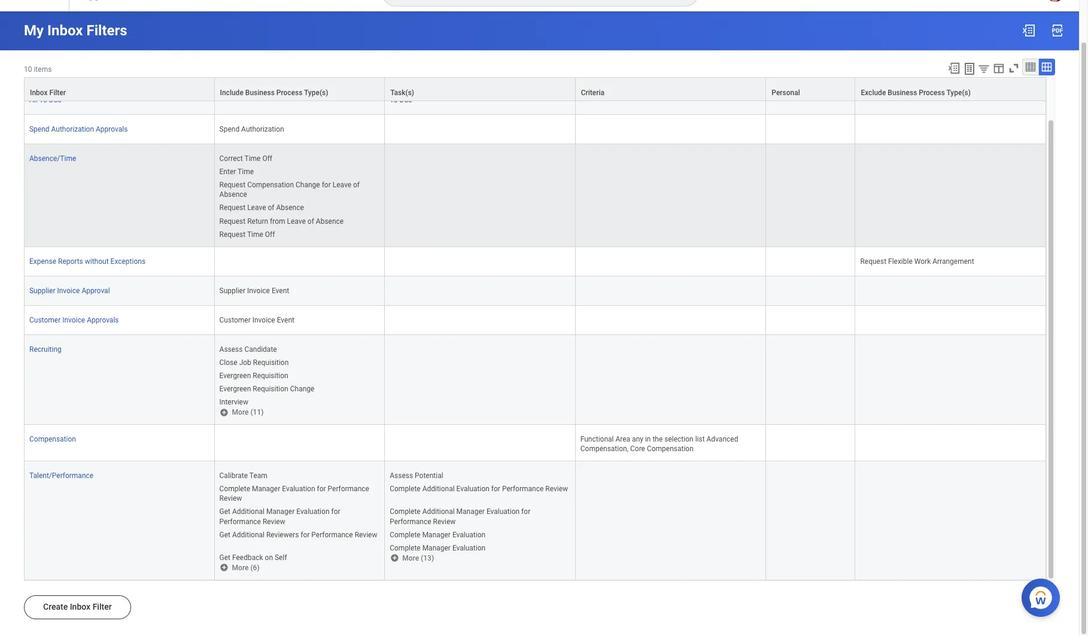 Task type: vqa. For each thing, say whether or not it's contained in the screenshot.
Correct Time Off element
yes



Task type: describe. For each thing, give the bounding box(es) containing it.
inbox inside popup button
[[30, 89, 48, 97]]

export to worksheets image
[[963, 62, 977, 76]]

items selected list containing correct time off
[[219, 152, 380, 239]]

request compensation change for leave of absence
[[219, 181, 360, 199]]

customer invoice event element
[[219, 314, 295, 324]]

my inbox filters
[[24, 22, 127, 39]]

review for complete additional evaluation for performance review
[[546, 485, 568, 493]]

close job requisition element
[[219, 356, 289, 367]]

request time off
[[219, 230, 275, 239]]

row containing inbox filter
[[24, 77, 1046, 101]]

to dos
[[390, 96, 412, 104]]

additional for get additional manager evaluation for performance review
[[232, 508, 265, 516]]

reviewers
[[266, 531, 299, 539]]

criteria
[[581, 89, 605, 97]]

manager inside get additional manager evaluation for performance review
[[266, 508, 295, 516]]

for inside complete additional manager evaluation for performance review
[[522, 508, 531, 516]]

all to dos link
[[29, 93, 61, 104]]

interview
[[219, 398, 248, 407]]

export to excel image
[[948, 62, 961, 75]]

requisition for evergreen requisition
[[253, 372, 288, 380]]

of inside request compensation change for leave of absence
[[353, 181, 360, 189]]

compensation link
[[29, 433, 76, 444]]

leave inside request compensation change for leave of absence
[[333, 181, 351, 189]]

for for complete additional evaluation for performance review
[[491, 485, 500, 493]]

performance for complete manager evaluation for performance review
[[328, 485, 369, 493]]

customer invoice event
[[219, 316, 295, 324]]

leave inside 'request return from leave of absence' element
[[287, 217, 306, 225]]

Search Workday  search field
[[414, 0, 674, 5]]

request for request time off
[[219, 230, 246, 239]]

(11)
[[250, 408, 264, 417]]

spend authorization
[[219, 125, 284, 134]]

authorization for spend authorization
[[241, 125, 284, 134]]

change for compensation
[[296, 181, 320, 189]]

dos inside to dos element
[[400, 96, 412, 104]]

click to view/edit grid preferences image
[[993, 62, 1006, 75]]

include business process type(s) button
[[215, 78, 384, 101]]

evergreen requisition change element
[[219, 383, 315, 393]]

task(s) button
[[385, 78, 575, 101]]

request for request compensation change for leave of absence
[[219, 181, 246, 189]]

toolbar inside my inbox filters main content
[[942, 59, 1055, 77]]

my inbox filters main content
[[0, 11, 1079, 636]]

spend authorization approvals link
[[29, 123, 128, 134]]

fullscreen image
[[1008, 62, 1021, 75]]

assess candidate
[[219, 345, 277, 354]]

review inside get additional manager evaluation for performance review
[[263, 518, 285, 526]]

more for more (6)
[[232, 564, 249, 572]]

supplier for supplier invoice event
[[219, 287, 245, 295]]

candidate
[[245, 345, 277, 354]]

assess candidate element
[[219, 343, 277, 354]]

request for request leave of absence
[[219, 204, 246, 212]]

additional for get additional reviewers for performance review
[[232, 531, 265, 539]]

request leave of absence
[[219, 204, 304, 212]]

flexible
[[888, 257, 913, 266]]

complete additional manager evaluation for performance review element
[[390, 506, 531, 526]]

table image
[[1025, 61, 1037, 73]]

exceptions
[[110, 257, 146, 266]]

get additional reviewers for performance review
[[219, 531, 377, 539]]

evergreen for evergreen requisition
[[219, 372, 251, 380]]

for for request compensation change for leave of absence
[[322, 181, 331, 189]]

additional for complete additional manager evaluation for performance review
[[422, 508, 455, 516]]

for for get additional reviewers for performance review
[[301, 531, 310, 539]]

talent/performance link
[[29, 469, 93, 480]]

correct time off
[[219, 155, 272, 163]]

requisition inside close job requisition element
[[253, 359, 289, 367]]

calibrate team element
[[219, 469, 267, 480]]

evaluation inside complete additional manager evaluation for performance review
[[487, 508, 520, 516]]

create inbox filter button
[[24, 596, 131, 620]]

work
[[915, 257, 931, 266]]

spend authorization element
[[219, 123, 284, 134]]

1 row from the top
[[24, 56, 1046, 86]]

enter time
[[219, 168, 254, 176]]

for for complete manager evaluation for performance review
[[317, 485, 326, 493]]

complete manager evaluation for performance review
[[219, 485, 369, 503]]

row containing spend authorization approvals
[[24, 115, 1046, 144]]

items selected list for more (6)
[[219, 469, 380, 563]]

all to dos
[[29, 96, 61, 104]]

the
[[653, 435, 663, 444]]

row containing recruiting
[[24, 335, 1046, 425]]

complete additional evaluation for performance review
[[390, 485, 568, 493]]

export to excel image
[[1022, 23, 1036, 38]]

all
[[29, 96, 38, 104]]

evaluation inside get additional manager evaluation for performance review
[[296, 508, 330, 516]]

review for get additional reviewers for performance review
[[355, 531, 377, 539]]

event for customer invoice event
[[277, 316, 295, 324]]

items selected list for more (11)
[[219, 343, 334, 407]]

get additional manager evaluation for performance review
[[219, 508, 340, 526]]

expand table image
[[1041, 61, 1053, 73]]

evaluation inside complete manager evaluation for performance review
[[282, 485, 315, 493]]

invoice for customer invoice event
[[252, 316, 275, 324]]

leave inside request leave of absence element
[[247, 204, 266, 212]]

in
[[645, 435, 651, 444]]

core
[[630, 445, 645, 453]]

row containing talent/performance
[[24, 462, 1046, 581]]

on
[[265, 554, 273, 562]]

0 horizontal spatial compensation
[[29, 435, 76, 444]]

calibrate team
[[219, 472, 267, 480]]

items
[[34, 65, 52, 74]]

1 to from the left
[[39, 96, 47, 104]]

recruiting link
[[29, 343, 62, 354]]

business for exclude
[[888, 89, 917, 97]]

job
[[239, 359, 251, 367]]

exclude
[[861, 89, 886, 97]]

customer invoice approvals link
[[29, 314, 119, 324]]

authorization for spend authorization approvals
[[51, 125, 94, 134]]

correct time off element
[[219, 152, 272, 163]]

request return from leave of absence
[[219, 217, 344, 225]]

without
[[85, 257, 109, 266]]

more for more (13)
[[402, 554, 419, 562]]

(6)
[[250, 564, 260, 572]]

get for get feedback on self
[[219, 554, 230, 562]]

inbox filter button
[[25, 78, 214, 101]]

complete additional manager evaluation for performance review
[[390, 508, 531, 526]]

create inbox filter
[[43, 602, 112, 612]]

process for include business process type(s)
[[276, 89, 303, 97]]

advanced
[[707, 435, 738, 444]]

self
[[275, 554, 287, 562]]

get feedback on self
[[219, 554, 287, 562]]

customer invoice approvals
[[29, 316, 119, 324]]

more (11)
[[232, 408, 264, 417]]

event for supplier invoice event
[[272, 287, 289, 295]]

evergreen requisition change
[[219, 385, 315, 393]]

reports
[[58, 257, 83, 266]]

include
[[220, 89, 244, 97]]

absence/time link
[[29, 152, 76, 163]]

close job requisition
[[219, 359, 289, 367]]

criteria button
[[576, 78, 766, 101]]

compensation,
[[581, 445, 629, 453]]

include business process type(s)
[[220, 89, 328, 97]]

inbox filter
[[30, 89, 66, 97]]

task(s)
[[390, 89, 414, 97]]

complete manager evaluation for 2nd the "complete manager evaluation" element from the top
[[390, 544, 486, 552]]

area
[[616, 435, 630, 444]]

selection
[[665, 435, 694, 444]]

performance inside get additional manager evaluation for performance review
[[219, 518, 261, 526]]

assess potential element
[[390, 469, 443, 480]]

10 items
[[24, 65, 52, 74]]

correct
[[219, 155, 243, 163]]

more (6) button
[[219, 563, 261, 573]]



Task type: locate. For each thing, give the bounding box(es) containing it.
invoice inside "element"
[[252, 316, 275, 324]]

supplier up customer invoice event "element"
[[219, 287, 245, 295]]

1 horizontal spatial of
[[308, 217, 314, 225]]

manager
[[252, 485, 280, 493], [266, 508, 295, 516], [457, 508, 485, 516], [422, 531, 451, 539], [422, 544, 451, 552]]

manager inside complete additional manager evaluation for performance review
[[457, 508, 485, 516]]

dos inside all to dos link
[[49, 96, 61, 104]]

complete inside complete manager evaluation for performance review
[[219, 485, 250, 493]]

evaluation
[[282, 485, 315, 493], [457, 485, 490, 493], [296, 508, 330, 516], [487, 508, 520, 516], [453, 531, 486, 539], [453, 544, 486, 552]]

0 horizontal spatial business
[[245, 89, 275, 97]]

1 vertical spatial compensation
[[29, 435, 76, 444]]

1 evergreen from the top
[[219, 372, 251, 380]]

1 vertical spatial complete manager evaluation element
[[390, 542, 486, 552]]

2 get from the top
[[219, 531, 230, 539]]

customer inside "element"
[[219, 316, 251, 324]]

for right reviewers
[[301, 531, 310, 539]]

10
[[24, 65, 32, 74]]

invoice down supplier invoice approval
[[62, 316, 85, 324]]

supplier invoice event element
[[219, 284, 289, 295]]

for inside get additional manager evaluation for performance review
[[331, 508, 340, 516]]

1 complete manager evaluation element from the top
[[390, 528, 486, 539]]

invoice up customer invoice event "element"
[[247, 287, 270, 295]]

requisition inside evergreen requisition element
[[253, 372, 288, 380]]

0 vertical spatial evergreen
[[219, 372, 251, 380]]

type(s) inside popup button
[[947, 89, 971, 97]]

off down spend authorization
[[262, 155, 272, 163]]

1 vertical spatial time
[[238, 168, 254, 176]]

request leave of absence element
[[219, 201, 304, 212]]

select to filter grid data image
[[978, 62, 991, 75]]

time for correct
[[245, 155, 261, 163]]

inbox right my on the left
[[47, 22, 83, 39]]

request for request return from leave of absence
[[219, 217, 246, 225]]

business for include
[[245, 89, 275, 97]]

for
[[322, 181, 331, 189], [317, 485, 326, 493], [491, 485, 500, 493], [331, 508, 340, 516], [522, 508, 531, 516], [301, 531, 310, 539]]

time down return
[[247, 230, 263, 239]]

2 complete manager evaluation element from the top
[[390, 542, 486, 552]]

evergreen
[[219, 372, 251, 380], [219, 385, 251, 393]]

complete additional evaluation for performance review element
[[390, 483, 568, 493]]

request return from leave of absence element
[[219, 215, 344, 225]]

0 horizontal spatial process
[[276, 89, 303, 97]]

get for get additional manager evaluation for performance review
[[219, 508, 230, 516]]

1 vertical spatial inbox
[[30, 89, 48, 97]]

customer
[[29, 316, 61, 324], [219, 316, 251, 324]]

filter
[[49, 89, 66, 97], [93, 602, 112, 612]]

1 requisition from the top
[[253, 359, 289, 367]]

items selected list containing assess potential
[[390, 469, 570, 553]]

row
[[24, 56, 1046, 86], [24, 77, 1046, 101], [24, 86, 1046, 115], [24, 115, 1046, 144], [24, 144, 1046, 247], [24, 247, 1046, 276], [24, 276, 1046, 306], [24, 306, 1046, 335], [24, 335, 1046, 425], [24, 425, 1046, 462], [24, 462, 1046, 581]]

1 vertical spatial more
[[402, 554, 419, 562]]

review inside complete additional manager evaluation for performance review
[[433, 518, 456, 526]]

customer up recruiting link
[[29, 316, 61, 324]]

2 requisition from the top
[[253, 372, 288, 380]]

process inside popup button
[[919, 89, 945, 97]]

requisition up evergreen requisition change element
[[253, 372, 288, 380]]

0 vertical spatial time
[[245, 155, 261, 163]]

process for exclude business process type(s)
[[919, 89, 945, 97]]

0 vertical spatial of
[[353, 181, 360, 189]]

2 vertical spatial time
[[247, 230, 263, 239]]

toolbar
[[942, 59, 1055, 77]]

5 row from the top
[[24, 144, 1046, 247]]

2 business from the left
[[888, 89, 917, 97]]

0 horizontal spatial leave
[[247, 204, 266, 212]]

1 business from the left
[[245, 89, 275, 97]]

inbox
[[47, 22, 83, 39], [30, 89, 48, 97], [70, 602, 91, 612]]

1 horizontal spatial compensation
[[247, 181, 294, 189]]

assess left potential at the left of page
[[390, 472, 413, 480]]

2 vertical spatial inbox
[[70, 602, 91, 612]]

supplier inside supplier invoice approval link
[[29, 287, 55, 295]]

1 vertical spatial event
[[277, 316, 295, 324]]

for down complete additional evaluation for performance review
[[522, 508, 531, 516]]

filter right all
[[49, 89, 66, 97]]

0 vertical spatial requisition
[[253, 359, 289, 367]]

additional
[[422, 485, 455, 493], [232, 508, 265, 516], [422, 508, 455, 516], [232, 531, 265, 539]]

request
[[219, 181, 246, 189], [219, 204, 246, 212], [219, 217, 246, 225], [219, 230, 246, 239], [861, 257, 887, 266]]

customer up 'assess candidate' element
[[219, 316, 251, 324]]

1 vertical spatial evergreen
[[219, 385, 251, 393]]

2 type(s) from the left
[[947, 89, 971, 97]]

for up get additional manager evaluation for performance review element
[[317, 485, 326, 493]]

requisition for evergreen requisition change
[[253, 385, 288, 393]]

time inside the correct time off element
[[245, 155, 261, 163]]

1 horizontal spatial type(s)
[[947, 89, 971, 97]]

request flexible work arrangement element
[[861, 255, 974, 266]]

0 vertical spatial inbox
[[47, 22, 83, 39]]

row containing customer invoice approvals
[[24, 306, 1046, 335]]

3 row from the top
[[24, 86, 1046, 115]]

customer for customer invoice approvals
[[29, 316, 61, 324]]

close
[[219, 359, 237, 367]]

0 horizontal spatial customer
[[29, 316, 61, 324]]

review inside complete manager evaluation for performance review
[[219, 495, 242, 503]]

more left (13)
[[402, 554, 419, 562]]

exclude business process type(s)
[[861, 89, 971, 97]]

0 vertical spatial compensation
[[247, 181, 294, 189]]

filter inside button
[[93, 602, 112, 612]]

filter inside popup button
[[49, 89, 66, 97]]

assess
[[219, 345, 243, 354], [390, 472, 413, 480]]

performance for complete additional evaluation for performance review
[[502, 485, 544, 493]]

request flexible work arrangement
[[861, 257, 974, 266]]

supplier for supplier invoice approval
[[29, 287, 55, 295]]

1 vertical spatial requisition
[[253, 372, 288, 380]]

evergreen up "interview" element
[[219, 385, 251, 393]]

additional inside complete additional manager evaluation for performance review
[[422, 508, 455, 516]]

time inside enter time element
[[238, 168, 254, 176]]

inbox inside button
[[70, 602, 91, 612]]

personal
[[772, 89, 800, 97]]

performance
[[328, 485, 369, 493], [502, 485, 544, 493], [219, 518, 261, 526], [390, 518, 431, 526], [312, 531, 353, 539]]

assess for assess potential
[[390, 472, 413, 480]]

customer for customer invoice event
[[219, 316, 251, 324]]

0 horizontal spatial dos
[[49, 96, 61, 104]]

filters
[[87, 22, 127, 39]]

time up enter time element
[[245, 155, 261, 163]]

event down supplier invoice event
[[277, 316, 295, 324]]

1 complete manager evaluation from the top
[[390, 531, 486, 539]]

approvals
[[96, 125, 128, 134], [87, 316, 119, 324]]

business right exclude
[[888, 89, 917, 97]]

to dos element
[[390, 93, 412, 104]]

arrangement
[[933, 257, 974, 266]]

items selected list containing assess candidate
[[219, 343, 334, 407]]

enter time element
[[219, 165, 254, 176]]

1 horizontal spatial business
[[888, 89, 917, 97]]

1 authorization from the left
[[51, 125, 94, 134]]

1 vertical spatial leave
[[247, 204, 266, 212]]

for up 'request return from leave of absence' element
[[322, 181, 331, 189]]

0 horizontal spatial supplier
[[29, 287, 55, 295]]

assess inside assess potential element
[[390, 472, 413, 480]]

approvals for customer invoice approvals
[[87, 316, 119, 324]]

1 get from the top
[[219, 508, 230, 516]]

request compensation change for leave of absence element
[[219, 179, 360, 199]]

2 customer from the left
[[219, 316, 251, 324]]

absence/time
[[29, 155, 76, 163]]

time for enter
[[238, 168, 254, 176]]

2 to from the left
[[390, 96, 398, 104]]

my
[[24, 22, 44, 39]]

recruiting
[[29, 345, 62, 354]]

6 row from the top
[[24, 247, 1046, 276]]

1 customer from the left
[[29, 316, 61, 324]]

cell
[[24, 56, 215, 86], [215, 56, 385, 86], [385, 56, 576, 86], [576, 56, 766, 86], [766, 56, 856, 86], [856, 56, 1046, 86], [576, 86, 766, 115], [766, 86, 856, 115], [856, 86, 1046, 115], [385, 115, 576, 144], [576, 115, 766, 144], [766, 115, 856, 144], [856, 115, 1046, 144], [385, 144, 576, 247], [576, 144, 766, 247], [766, 144, 856, 247], [856, 144, 1046, 247], [215, 247, 385, 276], [385, 247, 576, 276], [576, 247, 766, 276], [766, 247, 856, 276], [385, 276, 576, 306], [576, 276, 766, 306], [766, 276, 856, 306], [856, 276, 1046, 306], [385, 306, 576, 335], [576, 306, 766, 335], [766, 306, 856, 335], [856, 306, 1046, 335], [385, 335, 576, 425], [576, 335, 766, 425], [766, 335, 856, 425], [856, 335, 1046, 425], [215, 425, 385, 462], [385, 425, 576, 462], [766, 425, 856, 462], [856, 425, 1046, 462], [576, 462, 766, 581], [766, 462, 856, 581], [856, 462, 1046, 581]]

performance for get additional reviewers for performance review
[[312, 531, 353, 539]]

invoice up candidate
[[252, 316, 275, 324]]

request for request flexible work arrangement
[[861, 257, 887, 266]]

compensation down selection
[[647, 445, 694, 453]]

assess inside 'assess candidate' element
[[219, 345, 243, 354]]

complete for complete additional evaluation for performance review element
[[390, 485, 421, 493]]

2 spend from the left
[[219, 125, 240, 134]]

get up more (6) dropdown button at the left
[[219, 554, 230, 562]]

event inside "element"
[[277, 316, 295, 324]]

change
[[296, 181, 320, 189], [290, 385, 315, 393]]

off down from
[[265, 230, 275, 239]]

0 vertical spatial complete manager evaluation
[[390, 531, 486, 539]]

spend for spend authorization approvals
[[29, 125, 49, 134]]

talent/performance
[[29, 472, 93, 480]]

1 vertical spatial off
[[265, 230, 275, 239]]

request time off element
[[219, 228, 275, 239]]

get additional manager evaluation for performance review element
[[219, 506, 340, 526]]

invoice for supplier invoice event
[[247, 287, 270, 295]]

complete manager evaluation for second the "complete manager evaluation" element from the bottom of the row containing talent/performance
[[390, 531, 486, 539]]

type(s) for exclude business process type(s)
[[947, 89, 971, 97]]

(13)
[[421, 554, 434, 562]]

2 vertical spatial compensation
[[647, 445, 694, 453]]

1 horizontal spatial spend
[[219, 125, 240, 134]]

for up get additional reviewers for performance review element
[[331, 508, 340, 516]]

2 supplier from the left
[[219, 287, 245, 295]]

0 horizontal spatial to
[[39, 96, 47, 104]]

0 vertical spatial get
[[219, 508, 230, 516]]

from
[[270, 217, 285, 225]]

row containing compensation
[[24, 425, 1046, 462]]

spend for spend authorization
[[219, 125, 240, 134]]

1 spend from the left
[[29, 125, 49, 134]]

1 horizontal spatial authorization
[[241, 125, 284, 134]]

2 vertical spatial absence
[[316, 217, 344, 225]]

0 horizontal spatial type(s)
[[304, 89, 328, 97]]

time for request
[[247, 230, 263, 239]]

authorization up "absence/time" link
[[51, 125, 94, 134]]

0 vertical spatial assess
[[219, 345, 243, 354]]

supplier invoice approval link
[[29, 284, 110, 295]]

row containing all to dos
[[24, 86, 1046, 115]]

evergreen requisition element
[[219, 369, 288, 380]]

off for correct time off
[[262, 155, 272, 163]]

0 horizontal spatial of
[[268, 204, 274, 212]]

0 vertical spatial change
[[296, 181, 320, 189]]

event
[[272, 287, 289, 295], [277, 316, 295, 324]]

review for complete manager evaluation for performance review
[[219, 495, 242, 503]]

2 vertical spatial get
[[219, 554, 230, 562]]

requisition down evergreen requisition on the left bottom
[[253, 385, 288, 393]]

for inside request compensation change for leave of absence
[[322, 181, 331, 189]]

get inside get additional manager evaluation for performance review
[[219, 508, 230, 516]]

2 dos from the left
[[400, 96, 412, 104]]

1 vertical spatial assess
[[390, 472, 413, 480]]

type(s) for include business process type(s)
[[304, 89, 328, 97]]

more (11) button
[[219, 407, 265, 417]]

requisition inside evergreen requisition change element
[[253, 385, 288, 393]]

1 horizontal spatial leave
[[287, 217, 306, 225]]

more (6)
[[232, 564, 260, 572]]

2 horizontal spatial compensation
[[647, 445, 694, 453]]

1 horizontal spatial customer
[[219, 316, 251, 324]]

manager inside complete manager evaluation for performance review
[[252, 485, 280, 493]]

more (13) button
[[390, 553, 435, 563]]

complete manager evaluation for performance review element
[[219, 483, 369, 503]]

absence up 'request return from leave of absence' element
[[276, 204, 304, 212]]

expense reports without exceptions
[[29, 257, 146, 266]]

2 horizontal spatial of
[[353, 181, 360, 189]]

absence inside request compensation change for leave of absence
[[219, 191, 247, 199]]

more inside dropdown button
[[402, 554, 419, 562]]

11 row from the top
[[24, 462, 1046, 581]]

1 dos from the left
[[49, 96, 61, 104]]

1 supplier from the left
[[29, 287, 55, 295]]

compensation
[[247, 181, 294, 189], [29, 435, 76, 444], [647, 445, 694, 453]]

approval
[[82, 287, 110, 295]]

team
[[250, 472, 267, 480]]

complete for complete additional manager evaluation for performance review element
[[390, 508, 421, 516]]

get for get additional reviewers for performance review
[[219, 531, 230, 539]]

spend up correct
[[219, 125, 240, 134]]

inbox for create
[[70, 602, 91, 612]]

items selected list
[[219, 152, 380, 239], [219, 343, 334, 407], [219, 469, 380, 563], [390, 469, 570, 553]]

performance inside complete manager evaluation for performance review
[[328, 485, 369, 493]]

compensation inside functional area any in the selection list advanced compensation, core compensation
[[647, 445, 694, 453]]

filter right create
[[93, 602, 112, 612]]

3 requisition from the top
[[253, 385, 288, 393]]

0 vertical spatial event
[[272, 287, 289, 295]]

0 horizontal spatial authorization
[[51, 125, 94, 134]]

invoice for customer invoice approvals
[[62, 316, 85, 324]]

invoice
[[57, 287, 80, 295], [247, 287, 270, 295], [62, 316, 85, 324], [252, 316, 275, 324]]

0 vertical spatial off
[[262, 155, 272, 163]]

row containing supplier invoice approval
[[24, 276, 1046, 306]]

row containing absence/time
[[24, 144, 1046, 247]]

additional for complete additional evaluation for performance review
[[422, 485, 455, 493]]

2 horizontal spatial leave
[[333, 181, 351, 189]]

0 vertical spatial absence
[[219, 191, 247, 199]]

items selected list containing calibrate team
[[219, 469, 380, 563]]

profile logan mcneil image
[[1046, 0, 1065, 4]]

2 process from the left
[[919, 89, 945, 97]]

expense
[[29, 257, 56, 266]]

get up get feedback on self "element"
[[219, 531, 230, 539]]

of
[[353, 181, 360, 189], [268, 204, 274, 212], [308, 217, 314, 225]]

assess for assess candidate
[[219, 345, 243, 354]]

authorization up the correct time off element on the top left of the page
[[241, 125, 284, 134]]

more
[[232, 408, 249, 417], [402, 554, 419, 562], [232, 564, 249, 572]]

view printable version (pdf) image
[[1051, 23, 1065, 38]]

0 horizontal spatial spend
[[29, 125, 49, 134]]

more for more (11)
[[232, 408, 249, 417]]

invoice left approval
[[57, 287, 80, 295]]

feedback
[[232, 554, 263, 562]]

exclude business process type(s) button
[[856, 78, 1046, 101]]

approvals for spend authorization approvals
[[96, 125, 128, 134]]

1 process from the left
[[276, 89, 303, 97]]

row containing expense reports without exceptions
[[24, 247, 1046, 276]]

functional area any in the selection list advanced compensation, core compensation
[[581, 435, 740, 453]]

approvals down approval
[[87, 316, 119, 324]]

leave
[[333, 181, 351, 189], [247, 204, 266, 212], [287, 217, 306, 225]]

get inside "element"
[[219, 554, 230, 562]]

more down feedback
[[232, 564, 249, 572]]

1 horizontal spatial to
[[390, 96, 398, 104]]

return
[[247, 217, 268, 225]]

request inside request compensation change for leave of absence
[[219, 181, 246, 189]]

1 vertical spatial get
[[219, 531, 230, 539]]

0 horizontal spatial absence
[[219, 191, 247, 199]]

compensation inside request compensation change for leave of absence
[[247, 181, 294, 189]]

1 vertical spatial complete manager evaluation
[[390, 544, 486, 552]]

1 horizontal spatial absence
[[276, 204, 304, 212]]

complete for complete manager evaluation for performance review element
[[219, 485, 250, 493]]

additional inside get additional manager evaluation for performance review
[[232, 508, 265, 516]]

functional
[[581, 435, 614, 444]]

complete manager evaluation element
[[390, 528, 486, 539], [390, 542, 486, 552]]

calibrate
[[219, 472, 248, 480]]

1 horizontal spatial dos
[[400, 96, 412, 104]]

7 row from the top
[[24, 276, 1046, 306]]

more (13)
[[402, 554, 434, 562]]

9 row from the top
[[24, 335, 1046, 425]]

list
[[695, 435, 705, 444]]

2 row from the top
[[24, 77, 1046, 101]]

0 vertical spatial filter
[[49, 89, 66, 97]]

8 row from the top
[[24, 306, 1046, 335]]

items selected list for more (13)
[[390, 469, 570, 553]]

for inside complete manager evaluation for performance review
[[317, 485, 326, 493]]

business inside popup button
[[888, 89, 917, 97]]

business
[[245, 89, 275, 97], [888, 89, 917, 97]]

type(s) inside popup button
[[304, 89, 328, 97]]

1 vertical spatial change
[[290, 385, 315, 393]]

invoice for supplier invoice approval
[[57, 287, 80, 295]]

supplier invoice approval
[[29, 287, 110, 295]]

time down correct time off
[[238, 168, 254, 176]]

business right include
[[245, 89, 275, 97]]

get additional reviewers for performance review element
[[219, 528, 377, 539]]

create
[[43, 602, 68, 612]]

absence down 'enter time'
[[219, 191, 247, 199]]

inbox for my
[[47, 22, 83, 39]]

time inside request time off element
[[247, 230, 263, 239]]

to
[[39, 96, 47, 104], [390, 96, 398, 104]]

interview element
[[219, 396, 248, 407]]

3 get from the top
[[219, 554, 230, 562]]

0 vertical spatial leave
[[333, 181, 351, 189]]

assess potential
[[390, 472, 443, 480]]

2 vertical spatial leave
[[287, 217, 306, 225]]

1 vertical spatial of
[[268, 204, 274, 212]]

type(s)
[[304, 89, 328, 97], [947, 89, 971, 97]]

2 vertical spatial of
[[308, 217, 314, 225]]

0 vertical spatial approvals
[[96, 125, 128, 134]]

business inside popup button
[[245, 89, 275, 97]]

evergreen down close
[[219, 372, 251, 380]]

supplier down expense
[[29, 287, 55, 295]]

off for request time off
[[265, 230, 275, 239]]

requisition down candidate
[[253, 359, 289, 367]]

change inside request compensation change for leave of absence
[[296, 181, 320, 189]]

evergreen for evergreen requisition change
[[219, 385, 251, 393]]

more inside more (6) dropdown button
[[232, 564, 249, 572]]

assess up close
[[219, 345, 243, 354]]

2 horizontal spatial absence
[[316, 217, 344, 225]]

more down interview
[[232, 408, 249, 417]]

2 vertical spatial more
[[232, 564, 249, 572]]

spend down all
[[29, 125, 49, 134]]

performance inside get additional reviewers for performance review element
[[312, 531, 353, 539]]

inbox down 10 items
[[30, 89, 48, 97]]

any
[[632, 435, 644, 444]]

supplier invoice event
[[219, 287, 289, 295]]

expense reports without exceptions link
[[29, 255, 146, 266]]

1 horizontal spatial assess
[[390, 472, 413, 480]]

event up customer invoice event "element"
[[272, 287, 289, 295]]

potential
[[415, 472, 443, 480]]

for up complete additional manager evaluation for performance review element
[[491, 485, 500, 493]]

2 evergreen from the top
[[219, 385, 251, 393]]

10 row from the top
[[24, 425, 1046, 462]]

1 horizontal spatial filter
[[93, 602, 112, 612]]

approvals down inbox filter popup button
[[96, 125, 128, 134]]

0 horizontal spatial filter
[[49, 89, 66, 97]]

supplier inside supplier invoice event element
[[219, 287, 245, 295]]

complete inside complete additional manager evaluation for performance review
[[390, 508, 421, 516]]

inbox right create
[[70, 602, 91, 612]]

compensation up request leave of absence element
[[247, 181, 294, 189]]

change for requisition
[[290, 385, 315, 393]]

1 horizontal spatial process
[[919, 89, 945, 97]]

performance inside complete additional evaluation for performance review element
[[502, 485, 544, 493]]

more inside more (11) "dropdown button"
[[232, 408, 249, 417]]

get down calibrate
[[219, 508, 230, 516]]

0 vertical spatial complete manager evaluation element
[[390, 528, 486, 539]]

process inside popup button
[[276, 89, 303, 97]]

1 vertical spatial absence
[[276, 204, 304, 212]]

1 horizontal spatial supplier
[[219, 287, 245, 295]]

performance inside complete additional manager evaluation for performance review
[[390, 518, 431, 526]]

absence down request compensation change for leave of absence
[[316, 217, 344, 225]]

2 vertical spatial requisition
[[253, 385, 288, 393]]

1 type(s) from the left
[[304, 89, 328, 97]]

0 vertical spatial more
[[232, 408, 249, 417]]

2 authorization from the left
[[241, 125, 284, 134]]

spend authorization approvals
[[29, 125, 128, 134]]

1 vertical spatial approvals
[[87, 316, 119, 324]]

0 horizontal spatial assess
[[219, 345, 243, 354]]

review
[[546, 485, 568, 493], [219, 495, 242, 503], [263, 518, 285, 526], [433, 518, 456, 526], [355, 531, 377, 539]]

get feedback on self element
[[219, 551, 287, 562]]

compensation up talent/performance link
[[29, 435, 76, 444]]

1 vertical spatial filter
[[93, 602, 112, 612]]

2 complete manager evaluation from the top
[[390, 544, 486, 552]]

4 row from the top
[[24, 115, 1046, 144]]



